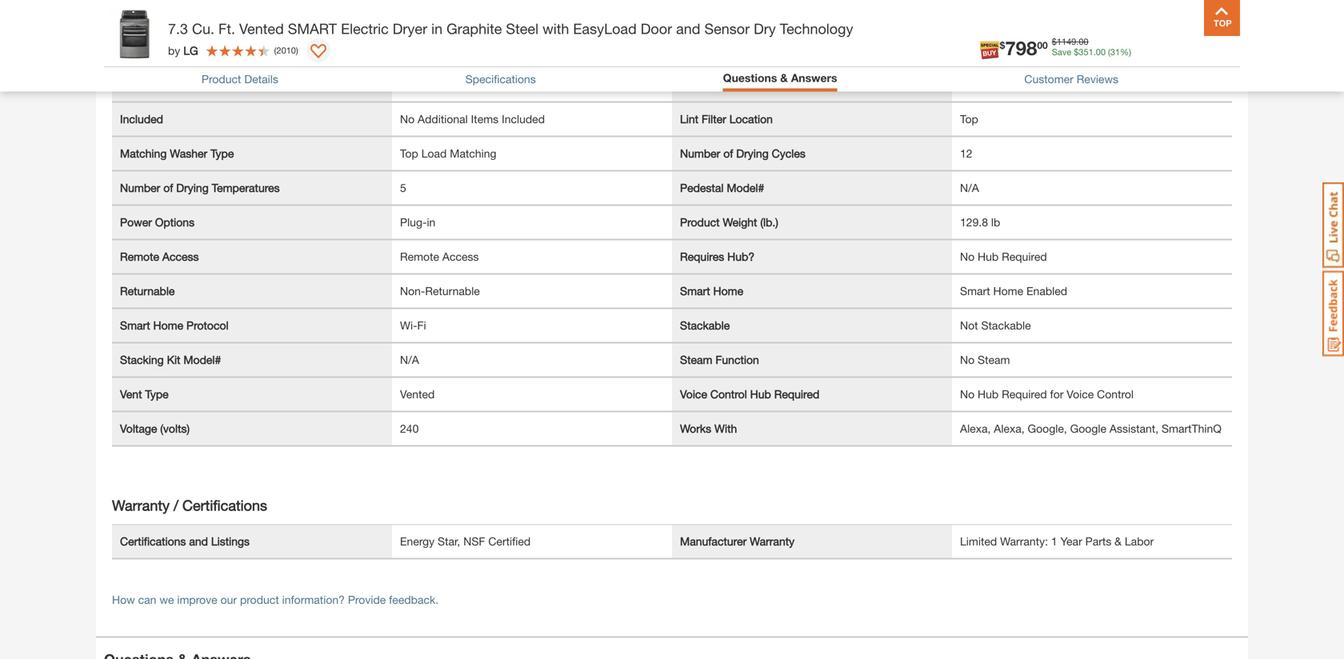 Task type: locate. For each thing, give the bounding box(es) containing it.
steel
[[448, 9, 474, 23], [506, 20, 539, 37]]

1 horizontal spatial drum
[[477, 9, 504, 23]]

number up power
[[120, 181, 160, 195]]

in
[[431, 20, 443, 37], [427, 216, 436, 229]]

hub down "no steam"
[[978, 388, 999, 401]]

0 horizontal spatial matching
[[120, 147, 167, 160]]

. right the side
[[1094, 47, 1096, 57]]

access up non-returnable
[[442, 250, 479, 263]]

1 horizontal spatial number
[[680, 147, 720, 160]]

1 horizontal spatial $
[[1052, 36, 1057, 47]]

home down no hub required
[[993, 285, 1023, 298]]

technology
[[780, 20, 853, 37]]

1 horizontal spatial model#
[[727, 181, 764, 195]]

color/finish down lg
[[171, 78, 232, 91]]

0 horizontal spatial &
[[780, 71, 788, 84]]

works with
[[680, 422, 737, 435]]

240
[[400, 422, 419, 435]]

model# down number of drying cycles
[[727, 181, 764, 195]]

0 horizontal spatial top
[[400, 147, 418, 160]]

hub down lb in the right of the page
[[978, 250, 999, 263]]

0 horizontal spatial steel
[[448, 9, 474, 23]]

dryer
[[120, 9, 147, 23], [680, 9, 707, 23], [393, 20, 427, 37], [120, 44, 147, 57]]

0 vertical spatial of
[[723, 147, 733, 160]]

home
[[713, 285, 743, 298], [993, 285, 1023, 298], [153, 319, 183, 332]]

color/finish for hardware color/finish family
[[732, 78, 792, 91]]

1 horizontal spatial type
[[174, 44, 198, 57]]

no for no steam
[[960, 353, 975, 367]]

product details button
[[202, 73, 278, 86], [202, 73, 278, 86]]

included down hardware color/finish
[[120, 113, 163, 126]]

dryer left fuel
[[120, 44, 147, 57]]

1 horizontal spatial vented
[[400, 388, 435, 401]]

information?
[[282, 593, 345, 607]]

matching down no additional items included
[[450, 147, 497, 160]]

home up stacking kit model# on the bottom of the page
[[153, 319, 183, 332]]

1 horizontal spatial voice
[[1067, 388, 1094, 401]]

1 drum from the left
[[150, 9, 177, 23]]

$ left rear,
[[1000, 40, 1005, 51]]

0 vertical spatial product
[[202, 73, 241, 86]]

voice right 'for'
[[1067, 388, 1094, 401]]

hardware for hardware color/finish
[[120, 78, 168, 91]]

hardware down dryer fuel type
[[120, 78, 168, 91]]

of down lint filter location
[[723, 147, 733, 160]]

google
[[1070, 422, 1107, 435]]

$ for 1149
[[1052, 36, 1057, 47]]

number of drying temperatures
[[120, 181, 280, 195]]

product
[[240, 593, 279, 607]]

no for no hub required for voice control
[[960, 388, 975, 401]]

access
[[162, 250, 199, 263], [442, 250, 479, 263]]

model# right kit
[[184, 353, 221, 367]]

stacking kit model#
[[120, 353, 221, 367]]

& right parts at bottom
[[1115, 535, 1122, 548]]

0 vertical spatial n/a
[[960, 181, 979, 195]]

no down 129.8
[[960, 250, 975, 263]]

options
[[155, 216, 194, 229]]

warranty left /
[[112, 497, 170, 514]]

drum up fuel
[[150, 9, 177, 23]]

top for top
[[960, 113, 978, 126]]

steam function
[[680, 353, 759, 367]]

0 horizontal spatial model#
[[184, 353, 221, 367]]

2 color/finish from the left
[[732, 78, 792, 91]]

stainless
[[400, 9, 445, 23]]

type down 7.3
[[174, 44, 198, 57]]

1 vertical spatial model#
[[184, 353, 221, 367]]

0 vertical spatial top
[[960, 113, 978, 126]]

0 horizontal spatial alexa,
[[960, 422, 991, 435]]

non-returnable
[[400, 285, 480, 298]]

0 horizontal spatial home
[[153, 319, 183, 332]]

0 horizontal spatial product
[[202, 73, 241, 86]]

0 horizontal spatial smart
[[120, 319, 150, 332]]

remote down power
[[120, 250, 159, 263]]

0 vertical spatial type
[[174, 44, 198, 57]]

product down the pedestal
[[680, 216, 720, 229]]

type
[[174, 44, 198, 57], [210, 147, 234, 160], [145, 388, 169, 401]]

alexa, left google,
[[994, 422, 1025, 435]]

1 horizontal spatial steam
[[978, 353, 1010, 367]]

smart up stacking
[[120, 319, 150, 332]]

0 horizontal spatial voice
[[680, 388, 707, 401]]

no left the additional
[[400, 113, 415, 126]]

product details
[[202, 73, 278, 86]]

product left details
[[202, 73, 241, 86]]

1 vertical spatial product
[[680, 216, 720, 229]]

steel left the with
[[506, 20, 539, 37]]

1 horizontal spatial alexa,
[[994, 422, 1025, 435]]

0 vertical spatial certifications
[[182, 497, 267, 514]]

2 silver from the left
[[960, 78, 988, 91]]

type right washer
[[210, 147, 234, 160]]

hub for no hub required for voice control
[[978, 388, 999, 401]]

0 horizontal spatial vented
[[239, 20, 284, 37]]

1 horizontal spatial silver
[[960, 78, 988, 91]]

color/finish up location
[[732, 78, 792, 91]]

certifications
[[182, 497, 267, 514], [120, 535, 186, 548]]

voltage
[[120, 422, 157, 435]]

required
[[1002, 250, 1047, 263], [774, 388, 820, 401], [1002, 388, 1047, 401]]

stackable down smart home
[[680, 319, 730, 332]]

smart up not at right
[[960, 285, 990, 298]]

control up assistant,
[[1097, 388, 1134, 401]]

2 vertical spatial type
[[145, 388, 169, 401]]

steam down "not stackable"
[[978, 353, 1010, 367]]

1 vertical spatial drying
[[176, 181, 209, 195]]

0 horizontal spatial remote
[[120, 250, 159, 263]]

1 horizontal spatial returnable
[[425, 285, 480, 298]]

drying down location
[[736, 147, 769, 160]]

0 horizontal spatial control
[[710, 388, 747, 401]]

0 horizontal spatial type
[[145, 388, 169, 401]]

$ left the side
[[1052, 36, 1057, 47]]

smart
[[680, 285, 710, 298], [960, 285, 990, 298], [120, 319, 150, 332]]

cu.
[[192, 20, 214, 37]]

of
[[723, 147, 733, 160], [163, 181, 173, 195]]

0 horizontal spatial stackable
[[680, 319, 730, 332]]

in down load
[[427, 216, 436, 229]]

1 horizontal spatial access
[[442, 250, 479, 263]]

1 horizontal spatial 00
[[1079, 36, 1089, 47]]

of up options
[[163, 181, 173, 195]]

electric
[[341, 20, 389, 37]]

top up 12
[[960, 113, 978, 126]]

0 horizontal spatial access
[[162, 250, 199, 263]]

hardware for hardware color/finish family
[[680, 78, 728, 91]]

0 horizontal spatial drum
[[150, 9, 177, 23]]

product
[[202, 73, 241, 86], [680, 216, 720, 229]]

cycles
[[772, 147, 806, 160]]

no down "no steam"
[[960, 388, 975, 401]]

warranty right manufacturer
[[750, 535, 795, 548]]

type for matching washer type
[[210, 147, 234, 160]]

2 alexa, from the left
[[994, 422, 1025, 435]]

vented up 240
[[400, 388, 435, 401]]

& left "family"
[[780, 71, 788, 84]]

1 vertical spatial n/a
[[400, 353, 419, 367]]

00 left 31
[[1096, 47, 1106, 57]]

control up with
[[710, 388, 747, 401]]

( inside $ 1149 . 00 save $ 351 . 00 ( 31 %)
[[1108, 47, 1111, 57]]

works
[[680, 422, 711, 435]]

no additional items included
[[400, 113, 545, 126]]

required for no hub required
[[1002, 250, 1047, 263]]

351
[[1079, 47, 1094, 57]]

2 access from the left
[[442, 250, 479, 263]]

we
[[160, 593, 174, 607]]

00 right rear,
[[1037, 40, 1048, 51]]

with
[[543, 20, 569, 37]]

0 horizontal spatial .
[[1076, 36, 1079, 47]]

0 horizontal spatial included
[[120, 113, 163, 126]]

1 horizontal spatial included
[[502, 113, 545, 126]]

remote access
[[120, 250, 199, 263], [400, 250, 479, 263]]

5
[[400, 181, 406, 195]]

1 vertical spatial top
[[400, 147, 418, 160]]

access down options
[[162, 250, 199, 263]]

voice control hub required
[[680, 388, 820, 401]]

2 drum from the left
[[477, 9, 504, 23]]

questions & answers button
[[723, 71, 837, 88], [723, 71, 837, 84]]

returnable up smart home protocol at the left of page
[[120, 285, 175, 298]]

sensor
[[704, 20, 750, 37]]

1 horizontal spatial smart
[[680, 285, 710, 298]]

2 horizontal spatial type
[[210, 147, 234, 160]]

0 horizontal spatial returnable
[[120, 285, 175, 298]]

$ right save
[[1074, 47, 1079, 57]]

0 horizontal spatial $
[[1000, 40, 1005, 51]]

1 horizontal spatial warranty
[[750, 535, 795, 548]]

n/a down wi-
[[400, 353, 419, 367]]

2 horizontal spatial smart
[[960, 285, 990, 298]]

0 horizontal spatial hardware
[[120, 78, 168, 91]]

smart for smart home enabled
[[960, 285, 990, 298]]

color/finish
[[171, 78, 232, 91], [732, 78, 792, 91]]

not stackable
[[960, 319, 1031, 332]]

0 vertical spatial number
[[680, 147, 720, 160]]

drum up specifications
[[477, 9, 504, 23]]

1 horizontal spatial .
[[1094, 47, 1096, 57]]

our
[[221, 593, 237, 607]]

1 vertical spatial of
[[163, 181, 173, 195]]

1 voice from the left
[[680, 388, 707, 401]]

home down requires hub? at the top of the page
[[713, 285, 743, 298]]

1 horizontal spatial stackable
[[981, 319, 1031, 332]]

type for dryer fuel type
[[174, 44, 198, 57]]

voice up works
[[680, 388, 707, 401]]

enabled
[[1027, 285, 1067, 298]]

type right vent
[[145, 388, 169, 401]]

dryer features
[[680, 9, 754, 23]]

0 vertical spatial drying
[[736, 147, 769, 160]]

1 horizontal spatial product
[[680, 216, 720, 229]]

1 control from the left
[[710, 388, 747, 401]]

1 horizontal spatial and
[[676, 20, 700, 37]]

family
[[795, 78, 828, 91]]

1 stackable from the left
[[680, 319, 730, 332]]

product for product weight (lb.)
[[680, 216, 720, 229]]

number up the pedestal
[[680, 147, 720, 160]]

remote access down power options
[[120, 250, 199, 263]]

no down not at right
[[960, 353, 975, 367]]

silver down the left
[[960, 78, 988, 91]]

0 horizontal spatial steam
[[680, 353, 712, 367]]

( left )
[[274, 45, 276, 56]]

1 horizontal spatial (
[[1108, 47, 1111, 57]]

certifications up listings
[[182, 497, 267, 514]]

washer
[[170, 147, 207, 160]]

$ inside the $ 798 00
[[1000, 40, 1005, 51]]

00 inside the $ 798 00
[[1037, 40, 1048, 51]]

no hub required for voice control
[[960, 388, 1134, 401]]

matching left washer
[[120, 147, 167, 160]]

1 vertical spatial &
[[1115, 535, 1122, 548]]

limited warranty: 1 year parts & labor
[[960, 535, 1154, 548]]

home for smart home protocol
[[153, 319, 183, 332]]

returnable up fi
[[425, 285, 480, 298]]

1 horizontal spatial remote access
[[400, 250, 479, 263]]

warranty
[[112, 497, 170, 514], [750, 535, 795, 548]]

in left graphite in the top left of the page
[[431, 20, 443, 37]]

side
[[1069, 44, 1091, 57]]

1 vertical spatial number
[[120, 181, 160, 195]]

number
[[680, 147, 720, 160], [120, 181, 160, 195]]

alexa, alexa, google, google assistant, smartthinq
[[960, 422, 1222, 435]]

included right items
[[502, 113, 545, 126]]

and
[[676, 20, 700, 37], [189, 535, 208, 548]]

wi-
[[400, 319, 417, 332]]

0 horizontal spatial (
[[274, 45, 276, 56]]

0 horizontal spatial warranty
[[112, 497, 170, 514]]

2 hardware from the left
[[680, 78, 728, 91]]

0 vertical spatial vented
[[239, 20, 284, 37]]

smart for smart home protocol
[[120, 319, 150, 332]]

customer
[[1024, 73, 1074, 86]]

lg
[[183, 44, 198, 57]]

drum
[[150, 9, 177, 23], [477, 9, 504, 23]]

dryer left features
[[680, 9, 707, 23]]

home for smart home
[[713, 285, 743, 298]]

alexa, down "no steam"
[[960, 422, 991, 435]]

no steam
[[960, 353, 1010, 367]]

2 remote access from the left
[[400, 250, 479, 263]]

0 horizontal spatial silver
[[400, 78, 428, 91]]

silver up the additional
[[400, 78, 428, 91]]

smart down requires
[[680, 285, 710, 298]]

hub for no hub required
[[978, 250, 999, 263]]

dryer for dryer features
[[680, 9, 707, 23]]

hardware up filter
[[680, 78, 728, 91]]

certifications down /
[[120, 535, 186, 548]]

0 horizontal spatial remote access
[[120, 250, 199, 263]]

1 horizontal spatial color/finish
[[732, 78, 792, 91]]

0 horizontal spatial 00
[[1037, 40, 1048, 51]]

1 horizontal spatial top
[[960, 113, 978, 126]]

certifications and listings
[[120, 535, 250, 548]]

required for no hub required for voice control
[[1002, 388, 1047, 401]]

(lb.)
[[760, 216, 778, 229]]

2 returnable from the left
[[425, 285, 480, 298]]

1 vertical spatial and
[[189, 535, 208, 548]]

top left load
[[400, 147, 418, 160]]

12
[[960, 147, 973, 160]]

number for number of drying cycles
[[680, 147, 720, 160]]

. right save
[[1076, 36, 1079, 47]]

1 horizontal spatial hardware
[[680, 78, 728, 91]]

0 horizontal spatial of
[[163, 181, 173, 195]]

and right door
[[676, 20, 700, 37]]

2 horizontal spatial home
[[993, 285, 1023, 298]]

of for temperatures
[[163, 181, 173, 195]]

kit
[[167, 353, 180, 367]]

product weight (lb.)
[[680, 216, 778, 229]]

assistant,
[[1110, 422, 1159, 435]]

steel right stainless
[[448, 9, 474, 23]]

0 vertical spatial model#
[[727, 181, 764, 195]]

1 horizontal spatial remote
[[400, 250, 439, 263]]

dryer up dryer fuel type
[[120, 9, 147, 23]]

00 right 1149
[[1079, 36, 1089, 47]]

alexa,
[[960, 422, 991, 435], [994, 422, 1025, 435]]

and left listings
[[189, 535, 208, 548]]

1 horizontal spatial of
[[723, 147, 733, 160]]

0 vertical spatial and
[[676, 20, 700, 37]]

n/a down 12
[[960, 181, 979, 195]]

1 remote from the left
[[120, 250, 159, 263]]

( left %)
[[1108, 47, 1111, 57]]

certified
[[488, 535, 531, 548]]

energy star, nsf certified
[[400, 535, 531, 548]]

steam left function
[[680, 353, 712, 367]]

2 matching from the left
[[450, 147, 497, 160]]

vented up "2010"
[[239, 20, 284, 37]]

dryer drum material
[[120, 9, 221, 23]]

1 horizontal spatial matching
[[450, 147, 497, 160]]

warranty / certifications
[[112, 497, 267, 514]]

1 matching from the left
[[120, 147, 167, 160]]

drying down washer
[[176, 181, 209, 195]]

1 horizontal spatial home
[[713, 285, 743, 298]]

1 horizontal spatial control
[[1097, 388, 1134, 401]]

1 color/finish from the left
[[171, 78, 232, 91]]

1 horizontal spatial drying
[[736, 147, 769, 160]]

1 vertical spatial in
[[427, 216, 436, 229]]

1 vertical spatial type
[[210, 147, 234, 160]]

(
[[274, 45, 276, 56], [1108, 47, 1111, 57]]

0 horizontal spatial number
[[120, 181, 160, 195]]

0 horizontal spatial color/finish
[[171, 78, 232, 91]]

1 hardware from the left
[[120, 78, 168, 91]]

0 horizontal spatial n/a
[[400, 353, 419, 367]]

stackable down smart home enabled
[[981, 319, 1031, 332]]

&
[[780, 71, 788, 84], [1115, 535, 1122, 548]]

remote access up non-returnable
[[400, 250, 479, 263]]

remote down plug-in
[[400, 250, 439, 263]]

2 included from the left
[[502, 113, 545, 126]]

temperatures
[[212, 181, 280, 195]]

no hub required
[[960, 250, 1047, 263]]

requires
[[680, 250, 724, 263]]



Task type: vqa. For each thing, say whether or not it's contained in the screenshot.
Shop All
no



Task type: describe. For each thing, give the bounding box(es) containing it.
how
[[112, 593, 135, 607]]

product image image
[[108, 8, 160, 60]]

customer reviews
[[1024, 73, 1119, 86]]

how can we improve our product information? provide feedback.
[[112, 593, 439, 607]]

questions
[[723, 71, 777, 84]]

1 vertical spatial warranty
[[750, 535, 795, 548]]

pedestal model#
[[680, 181, 764, 195]]

2 control from the left
[[1097, 388, 1134, 401]]

dryer right the electric
[[393, 20, 427, 37]]

items
[[471, 113, 499, 126]]

by
[[168, 44, 180, 57]]

material
[[181, 9, 221, 23]]

top button
[[1204, 0, 1240, 36]]

power options
[[120, 216, 194, 229]]

reviews
[[1077, 73, 1119, 86]]

year
[[1061, 535, 1082, 548]]

how can we improve our product information? provide feedback. link
[[112, 593, 439, 607]]

7.3
[[168, 20, 188, 37]]

hub down function
[[750, 388, 771, 401]]

listings
[[211, 535, 250, 548]]

home for smart home enabled
[[993, 285, 1023, 298]]

with
[[715, 422, 737, 435]]

( 2010 )
[[274, 45, 298, 56]]

smart for smart home
[[680, 285, 710, 298]]

lb
[[991, 216, 1000, 229]]

matching washer type
[[120, 147, 234, 160]]

filter
[[702, 113, 726, 126]]

1 silver from the left
[[400, 78, 428, 91]]

left
[[960, 44, 979, 57]]

fuel
[[150, 44, 171, 57]]

no for no additional items included
[[400, 113, 415, 126]]

load
[[421, 147, 447, 160]]

warranty:
[[1000, 535, 1048, 548]]

$ 798 00
[[1000, 36, 1048, 59]]

hardware color/finish
[[120, 78, 232, 91]]

smart home enabled
[[960, 285, 1067, 298]]

power
[[120, 216, 152, 229]]

side,
[[982, 44, 1008, 57]]

1 horizontal spatial steel
[[506, 20, 539, 37]]

1 included from the left
[[120, 113, 163, 126]]

2 remote from the left
[[400, 250, 439, 263]]

2 horizontal spatial $
[[1074, 47, 1079, 57]]

plug-
[[400, 216, 427, 229]]

can
[[138, 593, 156, 607]]

dryer for dryer drum material
[[120, 9, 147, 23]]

1 alexa, from the left
[[960, 422, 991, 435]]

protocol
[[186, 319, 229, 332]]

no for no hub required
[[960, 250, 975, 263]]

dryer fuel type
[[120, 44, 198, 57]]

product for product details
[[202, 73, 241, 86]]

1 vertical spatial vented
[[400, 388, 435, 401]]

pedestal
[[680, 181, 724, 195]]

smartthinq
[[1162, 422, 1222, 435]]

requires hub?
[[680, 250, 755, 263]]

2 stackable from the left
[[981, 319, 1031, 332]]

color/finish for hardware color/finish
[[171, 78, 232, 91]]

graphite
[[447, 20, 502, 37]]

feedback link image
[[1323, 270, 1344, 357]]

for
[[1050, 388, 1064, 401]]

not
[[960, 319, 978, 332]]

hub?
[[727, 250, 755, 263]]

2010
[[276, 45, 296, 56]]

vent
[[120, 388, 142, 401]]

(volts)
[[160, 422, 190, 435]]

number for number of drying temperatures
[[120, 181, 160, 195]]

smart home protocol
[[120, 319, 229, 332]]

smart
[[288, 20, 337, 37]]

specifications
[[465, 73, 536, 86]]

0 horizontal spatial and
[[189, 535, 208, 548]]

top for top load matching
[[400, 147, 418, 160]]

google,
[[1028, 422, 1067, 435]]

0 vertical spatial &
[[780, 71, 788, 84]]

dryer for dryer fuel type
[[120, 44, 147, 57]]

door
[[641, 20, 672, 37]]

1 steam from the left
[[680, 353, 712, 367]]

manufacturer
[[680, 535, 747, 548]]

2 steam from the left
[[978, 353, 1010, 367]]

feedback.
[[389, 593, 439, 607]]

2 horizontal spatial 00
[[1096, 47, 1106, 57]]

vent type
[[120, 388, 169, 401]]

129.8 lb
[[960, 216, 1000, 229]]

of for cycles
[[723, 147, 733, 160]]

hardware color/finish family
[[680, 78, 828, 91]]

2 voice from the left
[[1067, 388, 1094, 401]]

$ for 798
[[1000, 40, 1005, 51]]

save
[[1052, 47, 1072, 57]]

1 returnable from the left
[[120, 285, 175, 298]]

1 access from the left
[[162, 250, 199, 263]]

function
[[716, 353, 759, 367]]

non-
[[400, 285, 425, 298]]

1 vertical spatial certifications
[[120, 535, 186, 548]]

lint filter location
[[680, 113, 773, 126]]

0 vertical spatial in
[[431, 20, 443, 37]]

manufacturer warranty
[[680, 535, 795, 548]]

1 horizontal spatial n/a
[[960, 181, 979, 195]]

798
[[1005, 36, 1037, 59]]

ft.
[[218, 20, 235, 37]]

limited
[[960, 535, 997, 548]]

0 vertical spatial warranty
[[112, 497, 170, 514]]

display image
[[310, 44, 326, 60]]

drying for temperatures
[[176, 181, 209, 195]]

stainless steel drum
[[400, 9, 504, 23]]

details
[[244, 73, 278, 86]]

drying for cycles
[[736, 147, 769, 160]]

number of drying cycles
[[680, 147, 806, 160]]

lint
[[680, 113, 699, 126]]

nsf
[[463, 535, 485, 548]]

top load matching
[[400, 147, 497, 160]]

smart home
[[680, 285, 743, 298]]

features
[[710, 9, 754, 23]]

live chat image
[[1323, 182, 1344, 268]]

dry
[[754, 20, 776, 37]]

1 remote access from the left
[[120, 250, 199, 263]]



